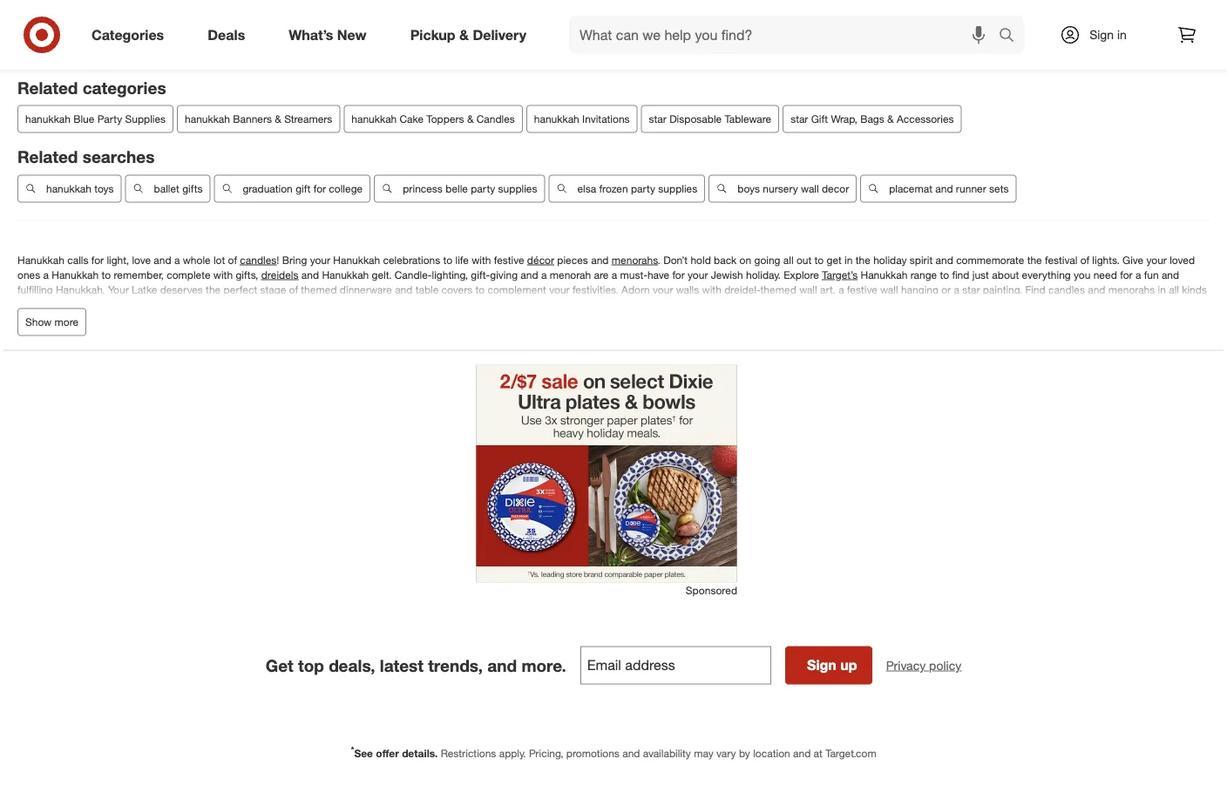 Task type: locate. For each thing, give the bounding box(es) containing it.
and right "love"
[[154, 253, 171, 266]]

hanukkah up the ones
[[17, 253, 64, 266]]

hanukkah inside . don't hold back on going all out to get in the holiday spirit and commemorate the festival of lights. give your loved ones a hanukkah to remember, complete with gifts,
[[52, 268, 99, 281]]

up left privacy
[[840, 657, 857, 674]]

0 vertical spatial get
[[827, 253, 842, 266]]

hanukkah blue party supplies link
[[17, 105, 173, 133]]

kinds
[[1182, 283, 1207, 296]]

0 horizontal spatial fulfilling
[[17, 283, 53, 296]]

for inside the to match your color scheme and bring it to life. switch up the holiday spirit in a breeze and get set for a fulfilling hanukkah with friends and family. don't forget to dress up the kids in special hanukkah attire and maybe spend some
[[917, 298, 930, 311]]

your up attire
[[198, 298, 218, 311]]

all up forget
[[1169, 283, 1179, 296]]

hanukkah left cake
[[352, 113, 397, 126]]

hanukkah cake toppers & candles
[[352, 113, 515, 126]]

. up have
[[658, 253, 661, 266]]

None text field
[[580, 646, 771, 685]]

privacy policy link
[[886, 657, 961, 674]]

ballet gifts link
[[125, 175, 210, 203]]

1 horizontal spatial candles
[[1048, 283, 1085, 296]]

see
[[354, 747, 373, 760]]

lot
[[213, 253, 225, 266]]

menorahs up family.
[[1108, 283, 1155, 296]]

&
[[459, 26, 469, 43], [275, 113, 281, 126], [467, 113, 474, 126], [887, 113, 894, 126], [403, 298, 415, 311]]

about
[[992, 268, 1019, 281]]

sign for sign up
[[807, 657, 836, 674]]

for up dinnerware and table covers to complement your festivities. adorn your walls with dreidel-themed wall art , a festive wall hanging or a star painting at the top of page
[[672, 268, 685, 281]]

in inside . find candles and menorahs in all kinds of colors, styles and designs to match your theme. you can even find
[[1158, 283, 1166, 296]]

to inside . find candles and menorahs in all kinds of colors, styles and designs to match your theme. you can even find
[[153, 298, 163, 311]]

1 horizontal spatial don't
[[1139, 298, 1163, 311]]

1 vertical spatial sign
[[807, 657, 836, 674]]

party right belle
[[471, 182, 495, 195]]

and down "theme."
[[225, 313, 242, 326]]

give
[[1123, 253, 1144, 266]]

.
[[658, 253, 661, 266], [1020, 283, 1022, 296]]

1 vertical spatial holiday
[[745, 298, 779, 311]]

all inside . find candles and menorahs in all kinds of colors, styles and designs to match your theme. you can even find
[[1169, 283, 1179, 296]]

2 match from the left
[[469, 298, 499, 311]]

1 vertical spatial menorahs
[[1108, 283, 1155, 296]]

wall left 'decor'
[[801, 182, 819, 195]]

0 horizontal spatial holiday
[[745, 298, 779, 311]]

match inside the to match your color scheme and bring it to life. switch up the holiday spirit in a breeze and get set for a fulfilling hanukkah with friends and family. don't forget to dress up the kids in special hanukkah attire and maybe spend some
[[469, 298, 499, 311]]

related for related categories
[[17, 78, 78, 98]]

up right switch on the top right of page
[[712, 298, 724, 311]]

ballet gifts
[[154, 182, 203, 195]]

0 vertical spatial fulfilling
[[17, 283, 53, 296]]

2 horizontal spatial up
[[840, 657, 857, 674]]

hanukkah invitations
[[534, 113, 630, 126]]

0 horizontal spatial festive
[[494, 253, 524, 266]]

search button
[[991, 16, 1033, 58]]

dinnerware link
[[340, 283, 392, 296]]

show more button
[[17, 308, 86, 336]]

2 themed from the left
[[760, 283, 796, 296]]

hanukkah left banners
[[185, 113, 230, 126]]

hanukkah cake toppers & candles link
[[344, 105, 523, 133]]

promotions
[[566, 747, 620, 760]]

. don't hold back on going all out to get in the holiday spirit and commemorate the festival of lights. give your loved ones a hanukkah to remember, complete with gifts,
[[17, 253, 1195, 281]]

0 vertical spatial holiday
[[873, 253, 907, 266]]

can
[[276, 298, 293, 311]]

your inside . find candles and menorahs in all kinds of colors, styles and designs to match your theme. you can even find
[[198, 298, 218, 311]]

pricing,
[[529, 747, 563, 760]]

fulfilling inside the to match your color scheme and bring it to life. switch up the holiday spirit in a breeze and get set for a fulfilling hanukkah with friends and family. don't forget to dress up the kids in special hanukkah attire and maybe spend some
[[941, 298, 977, 311]]

with inside . don't hold back on going all out to get in the holiday spirit and commemorate the festival of lights. give your loved ones a hanukkah to remember, complete with gifts,
[[213, 268, 233, 281]]

0 horizontal spatial star
[[649, 113, 667, 126]]

and right breeze
[[862, 298, 879, 311]]

of inside . don't hold back on going all out to get in the holiday spirit and commemorate the festival of lights. give your loved ones a hanukkah to remember, complete with gifts,
[[1080, 253, 1089, 266]]

target's
[[822, 268, 858, 281]]

star for star gift wrap, bags & accessories
[[791, 113, 808, 126]]

1 horizontal spatial find
[[952, 268, 969, 281]]

more
[[54, 315, 79, 329]]

for right calls
[[91, 253, 104, 266]]

festive up breeze
[[847, 283, 877, 296]]

2 supplies from the left
[[658, 182, 697, 195]]

a left fun
[[1135, 268, 1141, 281]]

0 vertical spatial candles
[[240, 253, 276, 266]]

painting
[[983, 283, 1020, 296]]

candles
[[477, 113, 515, 126]]

menorahs up must-
[[612, 253, 658, 266]]

candles link
[[240, 253, 276, 266]]

don't inside . don't hold back on going all out to get in the holiday spirit and commemorate the festival of lights. give your loved ones a hanukkah to remember, complete with gifts,
[[663, 253, 688, 266]]

supplies
[[498, 182, 537, 195], [658, 182, 697, 195]]

star for star disposable tableware
[[649, 113, 667, 126]]

hanukkah up wall hanging "link"
[[861, 268, 908, 281]]

& right banners
[[275, 113, 281, 126]]

0 horizontal spatial menorahs
[[612, 253, 658, 266]]

hanukkah for hanukkah invitations
[[534, 113, 579, 126]]

a right are
[[612, 268, 617, 281]]

0 vertical spatial find
[[952, 268, 969, 281]]

holiday down dreidel-
[[745, 298, 779, 311]]

fulfilling down the ones
[[17, 283, 53, 296]]

forget
[[1166, 298, 1194, 311]]

hanukkah range to find just about everything you need for a fun and fulfilling hanukkah. your latke deserves the perfect stage of themed
[[17, 268, 1179, 296]]

hanukkah
[[17, 253, 64, 266], [333, 253, 380, 266], [52, 268, 99, 281], [322, 268, 369, 281], [861, 268, 908, 281], [979, 298, 1026, 311], [148, 313, 195, 326]]

need
[[1093, 268, 1117, 281]]

all inside . don't hold back on going all out to get in the holiday spirit and commemorate the festival of lights. give your loved ones a hanukkah to remember, complete with gifts,
[[783, 253, 794, 266]]

wall hanging link
[[880, 283, 938, 296]]

1 horizontal spatial fulfilling
[[941, 298, 977, 311]]

remember,
[[114, 268, 164, 281]]

fulfilling down or
[[941, 298, 977, 311]]

don't up have
[[663, 253, 688, 266]]

0 horizontal spatial .
[[658, 253, 661, 266]]

1 horizontal spatial star
[[791, 113, 808, 126]]

spend
[[280, 313, 309, 326]]

sign for sign in
[[1089, 27, 1114, 42]]

of up can
[[289, 283, 298, 296]]

2 vertical spatial up
[[840, 657, 857, 674]]

0 vertical spatial sign
[[1089, 27, 1114, 42]]

don't left forget
[[1139, 298, 1163, 311]]

1 horizontal spatial sign
[[1089, 27, 1114, 42]]

special
[[112, 313, 145, 326]]

party
[[97, 113, 122, 126]]

décor
[[527, 253, 554, 266]]

all left out
[[783, 253, 794, 266]]

1 vertical spatial related
[[17, 147, 78, 167]]

get left set
[[882, 298, 897, 311]]

0 horizontal spatial sign
[[807, 657, 836, 674]]

0 horizontal spatial spirit
[[781, 298, 804, 311]]

themed down holiday.
[[760, 283, 796, 296]]

to down latke
[[153, 298, 163, 311]]

hanukkah
[[25, 113, 71, 126], [185, 113, 230, 126], [352, 113, 397, 126], [534, 113, 579, 126], [46, 182, 91, 195]]

with up gift-
[[472, 253, 491, 266]]

star down 'just'
[[962, 283, 980, 296]]

0 horizontal spatial party
[[471, 182, 495, 195]]

a inside . don't hold back on going all out to get in the holiday spirit and commemorate the festival of lights. give your loved ones a hanukkah to remember, complete with gifts,
[[43, 268, 49, 281]]

a right the ones
[[43, 268, 49, 281]]

holiday
[[873, 253, 907, 266], [745, 298, 779, 311]]

holiday inside . don't hold back on going all out to get in the holiday spirit and commemorate the festival of lights. give your loved ones a hanukkah to remember, complete with gifts,
[[873, 253, 907, 266]]

match inside . find candles and menorahs in all kinds of colors, styles and designs to match your theme. you can even find
[[165, 298, 195, 311]]

star left disposable
[[649, 113, 667, 126]]

of up you on the right top of page
[[1080, 253, 1089, 266]]

elsa frozen party supplies link
[[549, 175, 705, 203]]

and left at
[[793, 747, 811, 760]]

and inside . don't hold back on going all out to get in the holiday spirit and commemorate the festival of lights. give your loved ones a hanukkah to remember, complete with gifts,
[[936, 253, 953, 266]]

1 horizontal spatial match
[[469, 298, 499, 311]]

wall inside boys nursery wall decor link
[[801, 182, 819, 195]]

with down lot
[[213, 268, 233, 281]]

the up everything
[[1027, 253, 1042, 266]]

1 horizontal spatial .
[[1020, 283, 1022, 296]]

1 vertical spatial .
[[1020, 283, 1022, 296]]

all for going
[[783, 253, 794, 266]]

1 horizontal spatial menorahs
[[1108, 283, 1155, 296]]

1 vertical spatial get
[[882, 298, 897, 311]]

supplies for elsa frozen party supplies
[[658, 182, 697, 195]]

the left the perfect
[[206, 283, 221, 296]]

the inside hanukkah range to find just about everything you need for a fun and fulfilling hanukkah. your latke deserves the perfect stage of themed
[[206, 283, 221, 296]]

to up or
[[940, 268, 949, 281]]

0 horizontal spatial don't
[[663, 253, 688, 266]]

1 horizontal spatial holiday
[[873, 253, 907, 266]]

categories
[[92, 26, 164, 43]]

gifts
[[182, 182, 203, 195]]

related up hanukkah toys link on the top left
[[17, 147, 78, 167]]

0 horizontal spatial find
[[321, 298, 338, 311]]

!
[[276, 253, 279, 266]]

lights.
[[1092, 253, 1120, 266]]

get inside . don't hold back on going all out to get in the holiday spirit and commemorate the festival of lights. give your loved ones a hanukkah to remember, complete with gifts,
[[827, 253, 842, 266]]

1 vertical spatial fulfilling
[[941, 298, 977, 311]]

1 horizontal spatial party
[[631, 182, 655, 195]]

1 themed from the left
[[301, 283, 337, 296]]

whole
[[183, 253, 211, 266]]

accessories
[[897, 113, 954, 126]]

find left 'just'
[[952, 268, 969, 281]]

1 horizontal spatial get
[[882, 298, 897, 311]]

your down complement
[[501, 298, 522, 311]]

and down loved
[[1162, 268, 1179, 281]]

for down give
[[1120, 268, 1133, 281]]

festive up the giving
[[494, 253, 524, 266]]

toppers
[[426, 113, 464, 126]]

the
[[856, 253, 870, 266], [1027, 253, 1042, 266], [206, 283, 221, 296], [727, 298, 742, 311], [61, 313, 76, 326]]

hanukkah left blue
[[25, 113, 71, 126]]

holiday up wall hanging "link"
[[873, 253, 907, 266]]

in
[[1117, 27, 1127, 42], [845, 253, 853, 266], [1158, 283, 1166, 296], [807, 298, 815, 311], [101, 313, 109, 326]]

sign inside button
[[807, 657, 836, 674]]

find
[[952, 268, 969, 281], [321, 298, 338, 311]]

spirit
[[910, 253, 933, 266], [781, 298, 804, 311]]

0 horizontal spatial all
[[783, 253, 794, 266]]

dress
[[17, 313, 43, 326]]

fulfilling
[[17, 283, 53, 296], [941, 298, 977, 311]]

hanging
[[901, 283, 938, 296]]

to down light,
[[102, 268, 111, 281]]

What can we help you find? suggestions appear below search field
[[569, 16, 1003, 54]]

categories link
[[77, 16, 186, 54]]

1 vertical spatial candles
[[1048, 283, 1085, 296]]

2 party from the left
[[631, 182, 655, 195]]

spirit up the range
[[910, 253, 933, 266]]

adorn
[[621, 283, 650, 296]]

. inside . find candles and menorahs in all kinds of colors, styles and designs to match your theme. you can even find
[[1020, 283, 1022, 296]]

0 horizontal spatial get
[[827, 253, 842, 266]]

1 vertical spatial festive
[[847, 283, 877, 296]]

1 horizontal spatial themed
[[760, 283, 796, 296]]

0 vertical spatial related
[[17, 78, 78, 98]]

spirit inside the to match your color scheme and bring it to life. switch up the holiday spirit in a breeze and get set for a fulfilling hanukkah with friends and family. don't forget to dress up the kids in special hanukkah attire and maybe spend some
[[781, 298, 804, 311]]

1 horizontal spatial all
[[1169, 283, 1179, 296]]

don't
[[663, 253, 688, 266], [1139, 298, 1163, 311]]

and down candle-
[[395, 283, 413, 296]]

show more
[[25, 315, 79, 329]]

wall left hanging
[[880, 283, 898, 296]]

sponsored
[[686, 583, 737, 597]]

all for in
[[1169, 283, 1179, 296]]

designs
[[114, 298, 150, 311]]

supplies right belle
[[498, 182, 537, 195]]

candles up friends
[[1048, 283, 1085, 296]]

related searches
[[17, 147, 155, 167]]

candles up gifts,
[[240, 253, 276, 266]]

maybe
[[245, 313, 277, 326]]

themed inside hanukkah range to find just about everything you need for a fun and fulfilling hanukkah. your latke deserves the perfect stage of themed
[[301, 283, 337, 296]]

boys nursery wall decor link
[[709, 175, 857, 203]]

a down hanging
[[933, 298, 938, 311]]

0 vertical spatial festive
[[494, 253, 524, 266]]

dinnerware and table covers to complement your festivities. adorn your walls with dreidel-themed wall art , a festive wall hanging or a star painting
[[340, 283, 1020, 296]]

0 vertical spatial spirit
[[910, 253, 933, 266]]

2 related from the top
[[17, 147, 78, 167]]

0 vertical spatial .
[[658, 253, 661, 266]]

. left find
[[1020, 283, 1022, 296]]

1 related from the top
[[17, 78, 78, 98]]

hanukkah left invitations
[[534, 113, 579, 126]]

some
[[312, 313, 338, 326]]

party right frozen on the top
[[631, 182, 655, 195]]

0 horizontal spatial match
[[165, 298, 195, 311]]

1 vertical spatial up
[[46, 313, 58, 326]]

1 horizontal spatial spirit
[[910, 253, 933, 266]]

1 supplies from the left
[[498, 182, 537, 195]]

themed up even
[[301, 283, 337, 296]]

1 party from the left
[[471, 182, 495, 195]]

hanukkah down calls
[[52, 268, 99, 281]]

1 vertical spatial spirit
[[781, 298, 804, 311]]

gelt.
[[372, 268, 392, 281]]

1 horizontal spatial supplies
[[658, 182, 697, 195]]

to down the kinds
[[1196, 298, 1206, 311]]

to
[[443, 253, 452, 266], [814, 253, 824, 266], [102, 268, 111, 281], [940, 268, 949, 281], [475, 283, 485, 296], [153, 298, 163, 311], [457, 298, 466, 311], [647, 298, 656, 311], [1196, 298, 1206, 311]]

get inside the to match your color scheme and bring it to life. switch up the holiday spirit in a breeze and get set for a fulfilling hanukkah with friends and family. don't forget to dress up the kids in special hanukkah attire and maybe spend some
[[882, 298, 897, 311]]

for
[[313, 182, 326, 195], [91, 253, 104, 266], [672, 268, 685, 281], [1120, 268, 1133, 281], [917, 298, 930, 311]]

fulfilling inside hanukkah range to find just about everything you need for a fun and fulfilling hanukkah. your latke deserves the perfect stage of themed
[[17, 283, 53, 296]]

of up dress
[[17, 298, 26, 311]]

1 horizontal spatial festive
[[847, 283, 877, 296]]

with down find
[[1029, 298, 1049, 311]]

show
[[25, 315, 52, 329]]

1 vertical spatial don't
[[1139, 298, 1163, 311]]

0 vertical spatial don't
[[663, 253, 688, 266]]

0 horizontal spatial themed
[[301, 283, 337, 296]]

0 vertical spatial up
[[712, 298, 724, 311]]

1 vertical spatial find
[[321, 298, 338, 311]]

match down deserves
[[165, 298, 195, 311]]

gift
[[296, 182, 311, 195]]

have
[[647, 268, 669, 281]]

and up the range
[[936, 253, 953, 266]]

runner
[[956, 182, 986, 195]]

1 vertical spatial all
[[1169, 283, 1179, 296]]

0 horizontal spatial up
[[46, 313, 58, 326]]

all
[[783, 253, 794, 266], [1169, 283, 1179, 296]]

1 match from the left
[[165, 298, 195, 311]]

up down the colors,
[[46, 313, 58, 326]]

2 horizontal spatial star
[[962, 283, 980, 296]]

for down hanging
[[917, 298, 930, 311]]

to right out
[[814, 253, 824, 266]]

your inside the to match your color scheme and bring it to life. switch up the holiday spirit in a breeze and get set for a fulfilling hanukkah with friends and family. don't forget to dress up the kids in special hanukkah attire and maybe spend some
[[501, 298, 522, 311]]

festival
[[1045, 253, 1077, 266]]

table
[[415, 283, 439, 296]]

your up fun
[[1146, 253, 1167, 266]]

0 horizontal spatial supplies
[[498, 182, 537, 195]]

frozen
[[599, 182, 628, 195]]

styles
[[63, 298, 90, 311]]

and down need
[[1088, 283, 1105, 296]]

0 vertical spatial all
[[783, 253, 794, 266]]

1 horizontal spatial up
[[712, 298, 724, 311]]

. inside . don't hold back on going all out to get in the holiday spirit and commemorate the festival of lights. give your loved ones a hanukkah to remember, complete with gifts,
[[658, 253, 661, 266]]

of right lot
[[228, 253, 237, 266]]



Task type: describe. For each thing, give the bounding box(es) containing it.
a inside hanukkah range to find just about everything you need for a fun and fulfilling hanukkah. your latke deserves the perfect stage of themed
[[1135, 268, 1141, 281]]

menorahs inside . find candles and menorahs in all kinds of colors, styles and designs to match your theme. you can even find
[[1108, 283, 1155, 296]]

boys nursery wall decor
[[737, 182, 849, 195]]

to left life
[[443, 253, 452, 266]]

sign up
[[807, 657, 857, 674]]

with down the jewish
[[702, 283, 721, 296]]

& right pickup
[[459, 26, 469, 43]]

art
[[820, 283, 833, 296]]

to right the it
[[647, 298, 656, 311]]

& right bags
[[887, 113, 894, 126]]

pickup & delivery link
[[395, 16, 548, 54]]

holiday.
[[746, 268, 781, 281]]

pickup
[[410, 26, 455, 43]]

the down styles
[[61, 313, 76, 326]]

more.
[[522, 655, 566, 675]]

0 vertical spatial menorahs
[[612, 253, 658, 266]]

love
[[132, 253, 151, 266]]

decor
[[822, 182, 849, 195]]

princess
[[403, 182, 443, 195]]

* see offer details. restrictions apply. pricing, promotions and availability may vary by location and at target.com
[[351, 744, 876, 760]]

back
[[714, 253, 737, 266]]

hanukkah for hanukkah toys
[[46, 182, 91, 195]]

must-
[[620, 268, 647, 281]]

categories
[[83, 78, 166, 98]]

candle-
[[395, 268, 432, 281]]

to down covers
[[457, 298, 466, 311]]

and left the availability
[[622, 747, 640, 760]]

related for related searches
[[17, 147, 78, 167]]

and down bring
[[301, 268, 319, 281]]

and up the kids
[[93, 298, 111, 311]]

your inside . don't hold back on going all out to get in the holiday spirit and commemorate the festival of lights. give your loved ones a hanukkah to remember, complete with gifts,
[[1146, 253, 1167, 266]]

supplies
[[125, 113, 166, 126]]

& right toppers
[[467, 113, 474, 126]]

pieces
[[557, 253, 588, 266]]

belle
[[445, 182, 468, 195]]

dreidels and hanukkah gelt. candle-lighting, gift-giving and a menorah are a must-have for your jewish holiday. explore target's
[[261, 268, 858, 281]]

hanukkah down deserves
[[148, 313, 195, 326]]

searches
[[83, 147, 155, 167]]

graduation gift for college link
[[214, 175, 371, 203]]

scheme
[[551, 298, 588, 311]]

hanukkah invitations link
[[526, 105, 638, 133]]

princess belle party supplies link
[[374, 175, 545, 203]]

what's new link
[[274, 16, 388, 54]]

are
[[594, 268, 609, 281]]

deals,
[[329, 655, 375, 675]]

and up are
[[591, 253, 609, 266]]

star gift wrap, bags & accessories link
[[783, 105, 962, 133]]

college
[[329, 182, 363, 195]]

a up the complete
[[174, 253, 180, 266]]

breeze
[[827, 298, 859, 311]]

on
[[740, 253, 751, 266]]

with inside the to match your color scheme and bring it to life. switch up the holiday spirit in a breeze and get set for a fulfilling hanukkah with friends and family. don't forget to dress up the kids in special hanukkah attire and maybe spend some
[[1029, 298, 1049, 311]]

calls
[[67, 253, 88, 266]]

sets
[[989, 182, 1009, 195]]

graduation
[[243, 182, 293, 195]]

trends,
[[428, 655, 483, 675]]

party for belle
[[471, 182, 495, 195]]

hanukkah down 'painting' at the right top of page
[[979, 298, 1026, 311]]

your up life.
[[653, 283, 673, 296]]

restrictions
[[441, 747, 496, 760]]

party for frozen
[[631, 182, 655, 195]]

ballet
[[154, 182, 179, 195]]

wall down explore
[[799, 283, 817, 296]]

bring
[[612, 298, 636, 311]]

candles inside . find candles and menorahs in all kinds of colors, styles and designs to match your theme. you can even find
[[1048, 283, 1085, 296]]

get top deals, latest trends, and more.
[[266, 655, 566, 675]]

for inside "link"
[[313, 182, 326, 195]]

sign up button
[[785, 646, 872, 685]]

a down art
[[818, 298, 824, 311]]

and left family.
[[1087, 298, 1104, 311]]

sign in
[[1089, 27, 1127, 42]]

and down décor link
[[521, 268, 538, 281]]

0 horizontal spatial candles
[[240, 253, 276, 266]]

a right or
[[954, 283, 959, 296]]

lighting,
[[432, 268, 468, 281]]

hanukkah.
[[56, 283, 105, 296]]

cake
[[400, 113, 424, 126]]

hanukkah for hanukkah cake toppers & candles
[[352, 113, 397, 126]]

princess belle party supplies
[[403, 182, 537, 195]]

and down festivities.
[[591, 298, 609, 311]]

banners
[[233, 113, 272, 126]]

don't inside the to match your color scheme and bring it to life. switch up the holiday spirit in a breeze and get set for a fulfilling hanukkah with friends and family. don't forget to dress up the kids in special hanukkah attire and maybe spend some
[[1139, 298, 1163, 311]]

. find candles and menorahs in all kinds of colors, styles and designs to match your theme. you can even find
[[17, 283, 1207, 311]]

supplies for princess belle party supplies
[[498, 182, 537, 195]]

hanukkah banners & streamers link
[[177, 105, 340, 133]]

vary
[[716, 747, 736, 760]]

hanukkah up gelt.
[[333, 253, 380, 266]]

availability
[[643, 747, 691, 760]]

wall art link
[[799, 283, 833, 296]]

hanukkah down hanukkah calls for light, love and a whole lot of candles ! bring your hanukkah celebrations to life with festive décor pieces and menorahs
[[322, 268, 369, 281]]

of inside hanukkah range to find just about everything you need for a fun and fulfilling hanukkah. your latke deserves the perfect stage of themed
[[289, 283, 298, 296]]

& down candle-
[[403, 298, 415, 311]]

bring
[[282, 253, 307, 266]]

the up target's link
[[856, 253, 870, 266]]

you
[[1074, 268, 1091, 281]]

. for find
[[1020, 283, 1022, 296]]

target's link
[[822, 268, 858, 281]]

by
[[739, 747, 750, 760]]

a right the ,
[[838, 283, 844, 296]]

hanukkah for hanukkah blue party supplies
[[25, 113, 71, 126]]

find inside . find candles and menorahs in all kinds of colors, styles and designs to match your theme. you can even find
[[321, 298, 338, 311]]

up inside button
[[840, 657, 857, 674]]

your down dreidels and hanukkah gelt. candle-lighting, gift-giving and a menorah are a must-have for your jewish holiday. explore target's
[[549, 283, 570, 296]]

hanukkah toys link
[[17, 175, 122, 203]]

the down dreidel-
[[727, 298, 742, 311]]

to down gift-
[[475, 283, 485, 296]]

for inside hanukkah range to find just about everything you need for a fun and fulfilling hanukkah. your latke deserves the perfect stage of themed
[[1120, 268, 1133, 281]]

disposable
[[669, 113, 722, 126]]

hanukkah blue party supplies
[[25, 113, 166, 126]]

your down hold
[[688, 268, 708, 281]]

and inside hanukkah range to find just about everything you need for a fun and fulfilling hanukkah. your latke deserves the perfect stage of themed
[[1162, 268, 1179, 281]]

star disposable tableware link
[[641, 105, 779, 133]]

find inside hanukkah range to find just about everything you need for a fun and fulfilling hanukkah. your latke deserves the perfect stage of themed
[[952, 268, 969, 281]]

placemat and runner sets link
[[860, 175, 1017, 203]]

search
[[991, 28, 1033, 45]]

to inside hanukkah range to find just about everything you need for a fun and fulfilling hanukkah. your latke deserves the perfect stage of themed
[[940, 268, 949, 281]]

your right bring
[[310, 253, 330, 266]]

deserves
[[160, 283, 203, 296]]

gifts,
[[236, 268, 258, 281]]

dreidel-
[[724, 283, 760, 296]]

and left more.
[[487, 655, 517, 675]]

commemorate
[[956, 253, 1024, 266]]

in inside . don't hold back on going all out to get in the holiday spirit and commemorate the festival of lights. give your loved ones a hanukkah to remember, complete with gifts,
[[845, 253, 853, 266]]

advertisement region
[[476, 365, 737, 583]]

hanukkah for hanukkah banners & streamers
[[185, 113, 230, 126]]

in inside sign in link
[[1117, 27, 1127, 42]]

and left runner
[[935, 182, 953, 195]]

table covers link
[[415, 283, 472, 296]]

of inside . find candles and menorahs in all kinds of colors, styles and designs to match your theme. you can even find
[[17, 298, 26, 311]]

placemat
[[889, 182, 932, 195]]

to match your color scheme and bring it to life. switch up the holiday spirit in a breeze and get set for a fulfilling hanukkah with friends and family. don't forget to dress up the kids in special hanukkah attire and maybe spend some
[[17, 298, 1206, 326]]

a down décor link
[[541, 268, 547, 281]]

. for don't
[[658, 253, 661, 266]]

new
[[337, 26, 367, 43]]

complete
[[167, 268, 210, 281]]

spirit inside . don't hold back on going all out to get in the holiday spirit and commemorate the festival of lights. give your loved ones a hanukkah to remember, complete with gifts,
[[910, 253, 933, 266]]

graduation gift for college
[[243, 182, 363, 195]]

hanukkah inside hanukkah range to find just about everything you need for a fun and fulfilling hanukkah. your latke deserves the perfect stage of themed
[[861, 268, 908, 281]]

celebrations
[[383, 253, 440, 266]]

holiday inside the to match your color scheme and bring it to life. switch up the holiday spirit in a breeze and get set for a fulfilling hanukkah with friends and family. don't forget to dress up the kids in special hanukkah attire and maybe spend some
[[745, 298, 779, 311]]

complement
[[488, 283, 546, 296]]

gift
[[811, 113, 828, 126]]

delivery
[[473, 26, 526, 43]]

stage
[[260, 283, 286, 296]]

related categories
[[17, 78, 166, 98]]

toys
[[94, 182, 114, 195]]

out
[[796, 253, 812, 266]]

walls
[[676, 283, 699, 296]]



Task type: vqa. For each thing, say whether or not it's contained in the screenshot.
1st Free shipping with $35 orders* * Exclusions Apply. from the right
no



